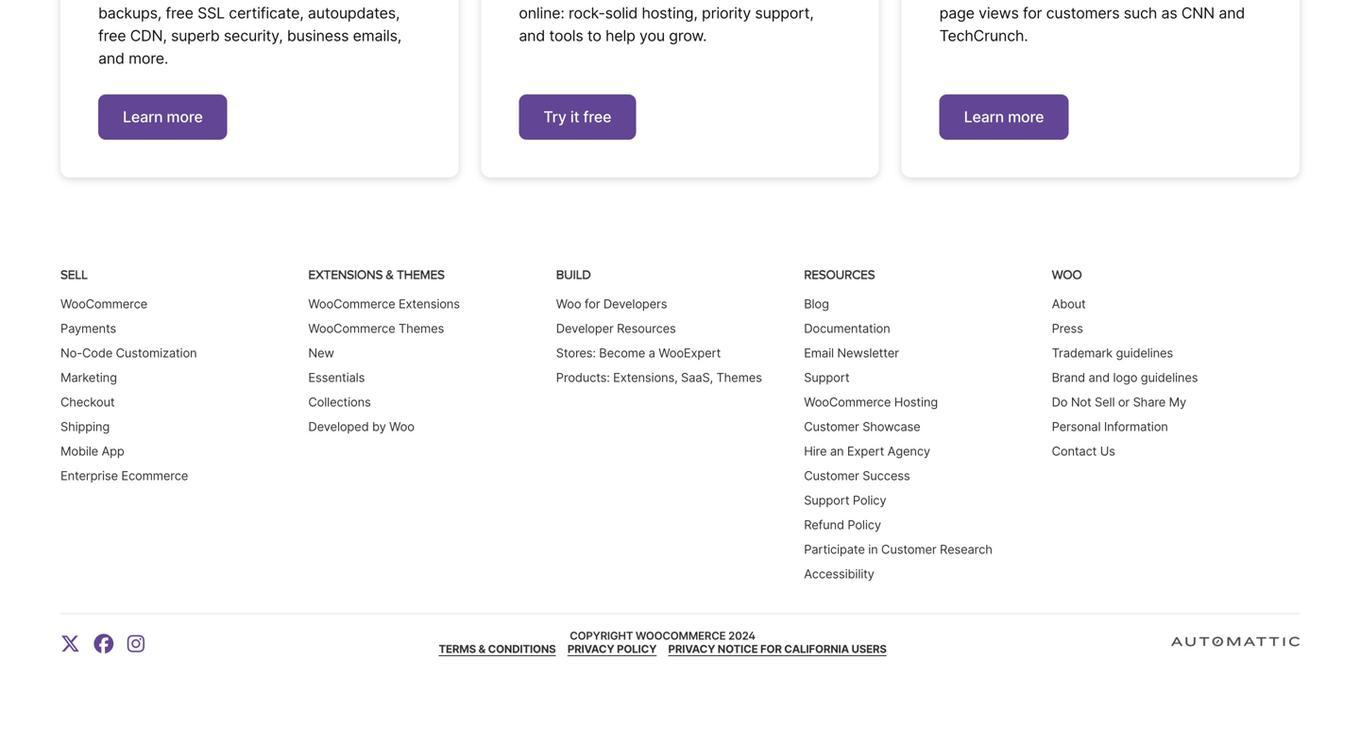 Task type: locate. For each thing, give the bounding box(es) containing it.
about
[[1052, 297, 1086, 312]]

support up 'refund'
[[804, 493, 850, 508]]

0 horizontal spatial learn more link
[[98, 95, 228, 140]]

customer
[[804, 420, 860, 434], [804, 469, 860, 484]]

1 horizontal spatial &
[[479, 643, 486, 657]]

an autom
[[1300, 639, 1361, 658]]

logo
[[1114, 371, 1138, 385]]

1 support from the top
[[804, 371, 850, 385]]

customer down an
[[804, 469, 860, 484]]

support link
[[804, 371, 850, 385]]

or
[[1119, 395, 1130, 410]]

documentation
[[804, 321, 891, 336]]

extensions up woocommerce extensions
[[308, 268, 383, 282]]

& right terms
[[479, 643, 486, 657]]

accessibility link
[[804, 567, 875, 582]]

privacy policy link
[[568, 643, 657, 657]]

woocommerce up payments link
[[60, 297, 148, 312]]

stores: become a wooexpert link
[[556, 346, 721, 361]]

1 horizontal spatial extensions
[[399, 297, 460, 312]]

woo up about link
[[1052, 268, 1083, 282]]

2024
[[729, 630, 756, 643]]

woocommerce themes link
[[308, 321, 444, 336]]

expert
[[848, 444, 885, 459]]

0 horizontal spatial woo
[[389, 420, 415, 434]]

themes up woocommerce extensions link
[[397, 268, 445, 282]]

1 vertical spatial for
[[761, 643, 782, 657]]

developed by woo
[[308, 420, 415, 434]]

no-code customization
[[60, 346, 197, 361]]

marketing
[[60, 371, 117, 385]]

1 vertical spatial resources
[[617, 321, 676, 336]]

essentials
[[308, 371, 365, 385]]

1 vertical spatial sell
[[1095, 395, 1116, 410]]

themes
[[397, 268, 445, 282], [399, 321, 444, 336]]

0 horizontal spatial learn more
[[123, 108, 203, 126]]

participate
[[804, 543, 865, 557]]

sell inside do not sell or share my personal information
[[1095, 395, 1116, 410]]

0 horizontal spatial extensions
[[308, 268, 383, 282]]

resources
[[804, 268, 875, 282], [617, 321, 676, 336]]

0 vertical spatial customer
[[804, 420, 860, 434]]

0 horizontal spatial learn
[[123, 108, 163, 126]]

0 vertical spatial resources
[[804, 268, 875, 282]]

1 horizontal spatial sell
[[1095, 395, 1116, 410]]

policy for support policy
[[853, 493, 887, 508]]

1 vertical spatial customer
[[804, 469, 860, 484]]

it
[[571, 108, 580, 126]]

0 horizontal spatial for
[[585, 297, 600, 312]]

sell up the woocommerce link
[[60, 268, 88, 282]]

1 horizontal spatial privacy
[[669, 643, 716, 657]]

privacy down copyright
[[568, 643, 615, 657]]

policy down customer success link at bottom
[[853, 493, 887, 508]]

resources up blog
[[804, 268, 875, 282]]

2 vertical spatial policy
[[617, 643, 657, 657]]

copyright woocommerce 2024 terms & conditions
[[439, 630, 756, 657]]

woo
[[1052, 268, 1083, 282], [556, 297, 582, 312], [389, 420, 415, 434]]

2 learn from the left
[[965, 108, 1005, 126]]

1 learn from the left
[[123, 108, 163, 126]]

autom
[[1324, 639, 1361, 658]]

1 vertical spatial support
[[804, 493, 850, 508]]

participate in customer research
[[804, 543, 993, 557]]

0 vertical spatial sell
[[60, 268, 88, 282]]

developer resources
[[556, 321, 676, 336]]

hire an expert agency
[[804, 444, 931, 459]]

customer up an
[[804, 420, 860, 434]]

california
[[785, 643, 850, 657]]

1 horizontal spatial resources
[[804, 268, 875, 282]]

0 vertical spatial policy
[[853, 493, 887, 508]]

2 vertical spatial woo
[[389, 420, 415, 434]]

participate in customer research link
[[804, 543, 993, 557]]

try it free
[[544, 108, 612, 126]]

woocommerce up customer showcase link
[[804, 395, 891, 410]]

extensions,
[[614, 371, 678, 385]]

1 vertical spatial themes
[[399, 321, 444, 336]]

& up woocommerce extensions link
[[386, 268, 394, 282]]

agency
[[888, 444, 931, 459]]

press link
[[1052, 321, 1084, 336]]

woocommerce up 'new' link
[[308, 321, 395, 336]]

customer for customer showcase
[[804, 420, 860, 434]]

not
[[1072, 395, 1092, 410]]

support down email
[[804, 371, 850, 385]]

0 vertical spatial extensions
[[308, 268, 383, 282]]

new
[[308, 346, 334, 361]]

become
[[599, 346, 646, 361]]

0 horizontal spatial privacy
[[568, 643, 615, 657]]

do
[[1052, 395, 1068, 410]]

ecommerce
[[121, 469, 188, 484]]

1 vertical spatial extensions
[[399, 297, 460, 312]]

2 privacy from the left
[[669, 643, 716, 657]]

2 support from the top
[[804, 493, 850, 508]]

customer research
[[882, 543, 993, 557]]

1 horizontal spatial learn more
[[965, 108, 1045, 126]]

1 privacy from the left
[[568, 643, 615, 657]]

by
[[372, 420, 386, 434]]

privacy left notice
[[669, 643, 716, 657]]

2 horizontal spatial woo
[[1052, 268, 1083, 282]]

woocommerce up notice
[[636, 630, 726, 643]]

woo right by
[[389, 420, 415, 434]]

0 horizontal spatial sell
[[60, 268, 88, 282]]

1 vertical spatial guidelines
[[1141, 371, 1199, 385]]

0 horizontal spatial &
[[386, 268, 394, 282]]

in
[[869, 543, 879, 557]]

success
[[863, 469, 911, 484]]

blog link
[[804, 297, 829, 312]]

developer resources link
[[556, 321, 676, 336]]

0 vertical spatial support
[[804, 371, 850, 385]]

extensions & themes
[[308, 268, 445, 282]]

policy down copyright
[[617, 643, 657, 657]]

2 learn more link from the left
[[940, 95, 1069, 140]]

stores:
[[556, 346, 596, 361]]

free
[[584, 108, 612, 126]]

1 customer from the top
[[804, 420, 860, 434]]

privacy for privacy policy
[[568, 643, 615, 657]]

code
[[82, 346, 113, 361]]

about link
[[1052, 297, 1086, 312]]

policy for privacy policy
[[617, 643, 657, 657]]

1 horizontal spatial woo
[[556, 297, 582, 312]]

1 horizontal spatial learn more link
[[940, 95, 1069, 140]]

1 horizontal spatial for
[[761, 643, 782, 657]]

1 vertical spatial policy
[[848, 518, 882, 533]]

1 horizontal spatial learn
[[965, 108, 1005, 126]]

woo for developers link
[[556, 297, 668, 312]]

woo for woo
[[1052, 268, 1083, 282]]

woocommerce extensions
[[308, 297, 460, 312]]

1 vertical spatial woo
[[556, 297, 582, 312]]

resources up stores: become a wooexpert
[[617, 321, 676, 336]]

policy
[[853, 493, 887, 508], [848, 518, 882, 533], [617, 643, 657, 657]]

woocommerce for woocommerce hosting
[[804, 395, 891, 410]]

1 more from the left
[[167, 108, 203, 126]]

1 vertical spatial &
[[479, 643, 486, 657]]

newsletter
[[838, 346, 899, 361]]

0 vertical spatial &
[[386, 268, 394, 282]]

learn more
[[123, 108, 203, 126], [965, 108, 1045, 126]]

for right notice
[[761, 643, 782, 657]]

privacy
[[568, 643, 615, 657], [669, 643, 716, 657]]

privacy for privacy notice for california users
[[669, 643, 716, 657]]

0 horizontal spatial more
[[167, 108, 203, 126]]

documentation link
[[804, 321, 891, 336]]

more
[[167, 108, 203, 126], [1008, 108, 1045, 126]]

mobile app link
[[60, 444, 124, 459]]

guidelines up my
[[1141, 371, 1199, 385]]

refund policy
[[804, 518, 882, 533]]

guidelines up the logo
[[1117, 346, 1174, 361]]

2 customer from the top
[[804, 469, 860, 484]]

woocommerce
[[60, 297, 148, 312], [308, 297, 395, 312], [308, 321, 395, 336], [804, 395, 891, 410], [636, 630, 726, 643]]

extensions up 'woocommerce themes'
[[399, 297, 460, 312]]

terms
[[439, 643, 476, 657]]

customer success
[[804, 469, 911, 484]]

1 horizontal spatial more
[[1008, 108, 1045, 126]]

payments
[[60, 321, 116, 336]]

0 vertical spatial woo
[[1052, 268, 1083, 282]]

themes down woocommerce extensions
[[399, 321, 444, 336]]

press
[[1052, 321, 1084, 336]]

privacy notice for california users
[[669, 643, 887, 657]]

sell left or
[[1095, 395, 1116, 410]]

policy up in
[[848, 518, 882, 533]]

products: extensions, saas, themes
[[556, 371, 762, 385]]

trademark guidelines link
[[1052, 346, 1174, 361]]

woocommerce up 'woocommerce themes'
[[308, 297, 395, 312]]

enterprise ecommerce
[[60, 469, 188, 484]]

woo up developer
[[556, 297, 582, 312]]

my
[[1170, 395, 1187, 410]]

for up developer
[[585, 297, 600, 312]]

an
[[1300, 639, 1321, 658]]

sell
[[60, 268, 88, 282], [1095, 395, 1116, 410]]



Task type: vqa. For each thing, say whether or not it's contained in the screenshot.
Become
yes



Task type: describe. For each thing, give the bounding box(es) containing it.
accessibility
[[804, 567, 875, 582]]

checkout link
[[60, 395, 115, 410]]

trademark guidelines
[[1052, 346, 1174, 361]]

customer success link
[[804, 469, 911, 484]]

stores: become a wooexpert
[[556, 346, 721, 361]]

do not sell or share my personal information link
[[1052, 395, 1187, 434]]

app
[[102, 444, 124, 459]]

2 more from the left
[[1008, 108, 1045, 126]]

trademark
[[1052, 346, 1113, 361]]

developed by woo link
[[308, 420, 415, 434]]

checkout
[[60, 395, 115, 410]]

terms & conditions link
[[439, 643, 556, 657]]

woocommerce for woocommerce extensions
[[308, 297, 395, 312]]

blog
[[804, 297, 829, 312]]

hire an expert agency link
[[804, 444, 931, 459]]

share
[[1134, 395, 1166, 410]]

products: extensions, saas, themes link
[[556, 371, 762, 385]]

0 vertical spatial for
[[585, 297, 600, 312]]

& inside copyright woocommerce 2024 terms & conditions
[[479, 643, 486, 657]]

copyright
[[570, 630, 633, 643]]

hire
[[804, 444, 827, 459]]

shipping link
[[60, 420, 110, 434]]

enterprise
[[60, 469, 118, 484]]

users
[[852, 643, 887, 657]]

an autom link
[[1172, 637, 1361, 658]]

customer showcase
[[804, 420, 921, 434]]

0 vertical spatial themes
[[397, 268, 445, 282]]

showcase
[[863, 420, 921, 434]]

notice
[[718, 643, 758, 657]]

privacy notice for california users link
[[669, 643, 887, 657]]

saas, themes
[[681, 371, 762, 385]]

email newsletter link
[[804, 346, 899, 361]]

customer for customer success
[[804, 469, 860, 484]]

woocommerce inside copyright woocommerce 2024 terms & conditions
[[636, 630, 726, 643]]

products:
[[556, 371, 610, 385]]

policy for refund policy
[[848, 518, 882, 533]]

contact us link
[[1052, 444, 1116, 459]]

1 learn more link from the left
[[98, 95, 228, 140]]

new link
[[308, 346, 334, 361]]

an
[[831, 444, 844, 459]]

developer
[[556, 321, 614, 336]]

email
[[804, 346, 834, 361]]

support for support policy
[[804, 493, 850, 508]]

woo for woo for developers
[[556, 297, 582, 312]]

email newsletter
[[804, 346, 899, 361]]

support for support 'link'
[[804, 371, 850, 385]]

payments link
[[60, 321, 116, 336]]

collections link
[[308, 395, 371, 410]]

support policy
[[804, 493, 887, 508]]

try it free link
[[519, 95, 636, 140]]

no-code customization link
[[60, 346, 197, 361]]

essentials link
[[308, 371, 365, 385]]

woocommerce link
[[60, 297, 148, 312]]

brand and logo guidelines link
[[1052, 371, 1199, 385]]

conditions
[[488, 643, 556, 657]]

privacy policy
[[568, 643, 657, 657]]

1 learn more from the left
[[123, 108, 203, 126]]

brand
[[1052, 371, 1086, 385]]

contact
[[1052, 444, 1097, 459]]

woocommerce hosting
[[804, 395, 938, 410]]

0 vertical spatial guidelines
[[1117, 346, 1174, 361]]

support policy link
[[804, 493, 887, 508]]

marketing link
[[60, 371, 117, 385]]

enterprise ecommerce link
[[60, 469, 188, 484]]

us
[[1101, 444, 1116, 459]]

try
[[544, 108, 567, 126]]

collections
[[308, 395, 371, 410]]

a wooexpert
[[649, 346, 721, 361]]

woocommerce for the woocommerce link
[[60, 297, 148, 312]]

woocommerce themes
[[308, 321, 444, 336]]

mobile
[[60, 444, 98, 459]]

build
[[556, 268, 591, 282]]

mobile app
[[60, 444, 124, 459]]

no-
[[60, 346, 82, 361]]

0 horizontal spatial resources
[[617, 321, 676, 336]]

woocommerce hosting link
[[804, 395, 938, 410]]

woocommerce for woocommerce themes
[[308, 321, 395, 336]]

personal information
[[1052, 420, 1169, 434]]

woo for developers
[[556, 297, 668, 312]]

contact us
[[1052, 444, 1116, 459]]

refund
[[804, 518, 845, 533]]

2 learn more from the left
[[965, 108, 1045, 126]]



